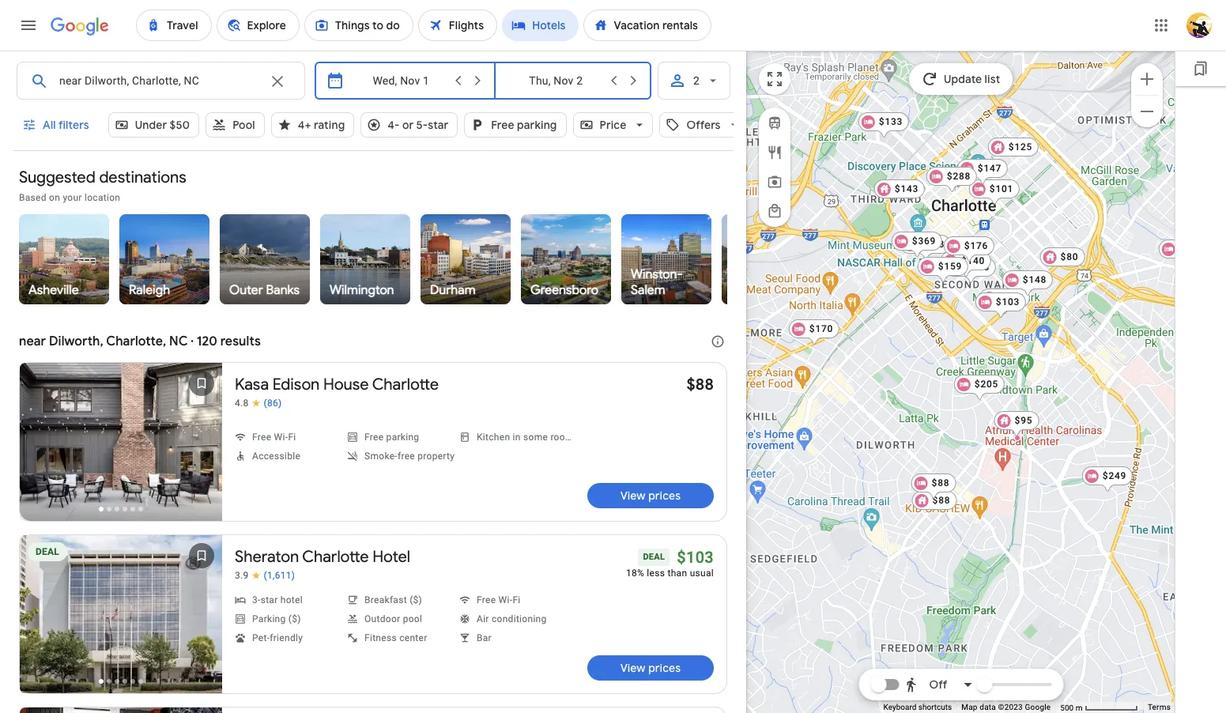 Task type: locate. For each thing, give the bounding box(es) containing it.
update list button
[[909, 63, 1013, 95]]

view prices button
[[587, 483, 714, 508], [587, 655, 714, 681]]

1 view from the top
[[620, 489, 646, 503]]

map region
[[612, 0, 1219, 713]]

$135 link
[[979, 289, 1030, 315]]

shortcuts
[[919, 703, 952, 712]]

500 m
[[1060, 703, 1085, 712]]

18%
[[626, 568, 644, 579]]

$80 link
[[1032, 243, 1077, 262], [1040, 247, 1085, 266]]

offers button
[[660, 106, 748, 144]]

2 view from the top
[[620, 661, 646, 675]]

1 view prices link from the top
[[587, 483, 714, 508]]

save kasa edison house charlotte to collection image
[[183, 364, 221, 402]]

0 vertical spatial $88
[[687, 375, 714, 395]]

photo 1 image for 3.9
[[20, 535, 222, 693]]

2 prices from the top
[[648, 661, 681, 675]]

next image down save sheraton charlotte hotel to collection image
[[183, 598, 221, 636]]

4+ rating button
[[271, 106, 354, 144]]

1 photos list from the top
[[20, 363, 222, 537]]

1 prices from the top
[[648, 489, 681, 503]]

greensboro link
[[486, 214, 646, 304]]

than
[[668, 568, 687, 579]]

0 vertical spatial view
[[620, 489, 646, 503]]

1 vertical spatial next image
[[183, 598, 221, 636]]

$133 link
[[858, 112, 909, 139]]

suggested
[[19, 168, 95, 187]]

nc · 120
[[169, 334, 217, 349]]

map data ©2023 google
[[962, 703, 1051, 712]]

2 view prices link from the top
[[587, 655, 714, 681]]

1 view prices button from the top
[[587, 483, 714, 508]]

2 photo 1 image from the top
[[20, 535, 222, 693]]

$80
[[1052, 247, 1070, 259], [1060, 251, 1078, 262]]

$118 link
[[945, 258, 996, 285]]

0 vertical spatial view prices link
[[587, 483, 714, 508]]

0 vertical spatial view prices
[[620, 489, 681, 503]]

$143 link
[[874, 179, 925, 198]]

$147
[[977, 163, 1001, 174]]

0 horizontal spatial deal
[[36, 546, 59, 557]]

$170
[[809, 323, 833, 334]]

$50
[[170, 118, 190, 132]]

next image down save kasa edison house charlotte to collection icon
[[183, 426, 221, 464]]

$140
[[961, 255, 985, 266]]

photos list for 4.8
[[20, 363, 222, 537]]

free parking
[[491, 118, 557, 132]]

zoom in map image
[[1138, 69, 1157, 88]]

less
[[647, 568, 665, 579]]

prices
[[648, 489, 681, 503], [648, 661, 681, 675]]

price button
[[573, 106, 653, 144]]

next image
[[183, 426, 221, 464], [183, 598, 221, 636]]

$88 link for the "$118" link
[[911, 474, 956, 500]]

$102 link
[[975, 293, 1026, 319]]

4+ rating
[[298, 118, 345, 132]]

1 photo 1 image from the top
[[20, 363, 222, 521]]

2 view prices from the top
[[620, 661, 681, 675]]

view prices for (86)
[[620, 489, 681, 503]]

3 photos list from the top
[[20, 708, 222, 713]]

$249
[[1102, 470, 1126, 481]]

off button
[[900, 666, 978, 704]]

pool
[[233, 118, 255, 132]]

keyboard
[[884, 703, 917, 712]]

1 next image from the top
[[183, 426, 221, 464]]

3.9
[[235, 570, 249, 581]]

back image
[[21, 426, 59, 464]]

photo 1 image
[[20, 363, 222, 521], [20, 535, 222, 693], [20, 708, 222, 713]]

view prices for (1,611)
[[620, 661, 681, 675]]

photo 1 image for 4.8
[[20, 363, 222, 521]]

charlotte,
[[106, 334, 166, 349]]

all filters
[[43, 118, 89, 132]]

4-
[[388, 118, 400, 132]]

1 vertical spatial view
[[620, 661, 646, 675]]

view prices link for (86)
[[587, 483, 714, 508]]

$88 link
[[687, 375, 714, 395], [911, 474, 956, 500], [912, 491, 957, 510]]

wilmington link
[[298, 214, 433, 304]]

0 vertical spatial next image
[[183, 426, 221, 464]]

$88
[[687, 375, 714, 395], [931, 478, 949, 489], [932, 495, 950, 506]]

2 next image from the top
[[183, 598, 221, 636]]

0 vertical spatial prices
[[648, 489, 681, 503]]

banks
[[266, 282, 300, 298]]

1 vertical spatial view prices link
[[587, 655, 714, 681]]

zoom out map image
[[1138, 102, 1157, 121]]

1 vertical spatial photo 1 image
[[20, 535, 222, 693]]

terms link
[[1148, 703, 1171, 712]]

deal up back icon
[[36, 546, 59, 557]]

$205 link
[[954, 375, 1005, 402]]

next image for 3.9
[[183, 598, 221, 636]]

$159 link
[[917, 257, 968, 284]]

usual
[[690, 568, 714, 579]]

google
[[1025, 703, 1051, 712]]

3.9 out of 5 stars from 1,611 reviews image
[[235, 570, 295, 582]]

500 m button
[[1056, 702, 1143, 713]]

3 photo 1 image from the top
[[20, 708, 222, 713]]

view prices link for (1,611)
[[587, 655, 714, 681]]

dilworth,
[[49, 334, 103, 349]]

0 vertical spatial view prices button
[[587, 483, 714, 508]]

photos list
[[20, 363, 222, 537], [20, 535, 222, 709], [20, 708, 222, 713]]

destinations
[[99, 168, 186, 187]]

$140 link
[[940, 251, 991, 278]]

$288 link
[[926, 167, 977, 194]]

1 view prices from the top
[[620, 489, 681, 503]]

2 view prices button from the top
[[587, 655, 714, 681]]

1 vertical spatial view prices
[[620, 661, 681, 675]]

0 vertical spatial photo 1 image
[[20, 363, 222, 521]]

all filters button
[[13, 106, 102, 144]]

filters
[[58, 118, 89, 132]]

filters form
[[13, 51, 748, 160]]

winston- salem link
[[590, 214, 743, 304]]

deal up less
[[643, 552, 665, 562]]

Search for places, hotels and more text field
[[59, 62, 258, 99]]

kasa dilworth charlotte image
[[1014, 435, 1020, 441]]

$148 link
[[1002, 270, 1053, 297]]

based
[[19, 192, 46, 203]]

1 vertical spatial prices
[[648, 661, 681, 675]]

1 vertical spatial view prices button
[[587, 655, 714, 681]]

2 photos list from the top
[[20, 535, 222, 709]]

your
[[63, 192, 82, 203]]

2 vertical spatial photo 1 image
[[20, 708, 222, 713]]

$135
[[1000, 293, 1024, 304]]

2 button
[[658, 62, 730, 100]]

clear image
[[268, 72, 287, 91]]

Check-in text field
[[354, 62, 448, 99]]

$95
[[1014, 415, 1032, 426]]

view prices button for (1,611)
[[587, 655, 714, 681]]

view prices
[[620, 489, 681, 503], [620, 661, 681, 675]]



Task type: vqa. For each thing, say whether or not it's contained in the screenshot.
destinations
yes



Task type: describe. For each thing, give the bounding box(es) containing it.
$143
[[894, 183, 918, 194]]

view for (1,611)
[[620, 661, 646, 675]]

4+
[[298, 118, 311, 132]]

$103
[[677, 548, 714, 567]]

back image
[[21, 598, 59, 636]]

$88 link for (86) view prices "link"
[[687, 375, 714, 395]]

raleigh link
[[97, 214, 232, 304]]

$101 link
[[969, 179, 1020, 206]]

terms
[[1148, 703, 1171, 712]]

price
[[600, 118, 627, 132]]

photos list for 3.9
[[20, 535, 222, 709]]

save sheraton charlotte hotel to collection image
[[183, 537, 221, 575]]

$133
[[879, 116, 903, 127]]

rating
[[314, 118, 345, 132]]

$369 link
[[891, 232, 942, 259]]

star
[[428, 118, 448, 132]]

raleigh
[[129, 282, 170, 298]]

$198 link
[[900, 235, 951, 262]]

view larger map image
[[765, 70, 784, 89]]

m
[[1076, 703, 1083, 712]]

keyboard shortcuts
[[884, 703, 952, 712]]

next image for 4.8
[[183, 426, 221, 464]]

main menu image
[[19, 16, 38, 35]]

18% less than usual
[[626, 568, 714, 579]]

Check-out text field
[[508, 62, 604, 99]]

©2023
[[998, 703, 1023, 712]]

under $50
[[135, 118, 190, 132]]

free
[[491, 118, 514, 132]]

data
[[980, 703, 996, 712]]

update
[[944, 72, 982, 86]]

5-
[[416, 118, 428, 132]]

prices for (1,611)
[[648, 661, 681, 675]]

$198
[[920, 239, 945, 250]]

off
[[929, 678, 947, 692]]

prices for (86)
[[648, 489, 681, 503]]

near
[[19, 334, 46, 349]]

view for (86)
[[620, 489, 646, 503]]

greensboro
[[530, 282, 598, 298]]

location
[[85, 192, 120, 203]]

500
[[1060, 703, 1074, 712]]

durham link
[[398, 214, 533, 304]]

1 vertical spatial $88
[[931, 478, 949, 489]]

$176 link
[[943, 236, 994, 263]]

$170 link
[[788, 319, 839, 346]]

salem
[[631, 282, 665, 298]]

$205
[[974, 379, 998, 390]]

update list
[[944, 72, 1000, 86]]

suggested destinations based on your location
[[19, 168, 186, 203]]

(1,611)
[[264, 570, 295, 581]]

$288
[[947, 171, 971, 182]]

$101
[[989, 183, 1013, 194]]

$159
[[938, 261, 962, 272]]

$125 link
[[988, 138, 1039, 157]]

durham
[[430, 282, 476, 298]]

1 horizontal spatial deal
[[643, 552, 665, 562]]

view prices button for (86)
[[587, 483, 714, 508]]

pool button
[[206, 106, 265, 144]]

winston-
[[631, 266, 683, 282]]

4.8 out of 5 stars from 86 reviews image
[[235, 398, 282, 410]]

$102
[[996, 296, 1020, 308]]

asheville
[[28, 282, 79, 298]]

$249 link
[[1082, 466, 1133, 493]]

on
[[49, 192, 60, 203]]

$148
[[1022, 274, 1047, 285]]

wilmington
[[330, 282, 394, 298]]

results
[[220, 334, 261, 349]]

2 vertical spatial $88
[[932, 495, 950, 506]]

$147 link
[[957, 159, 1008, 186]]

$176
[[964, 240, 988, 251]]

(86)
[[264, 398, 282, 409]]

4- or 5-star
[[388, 118, 448, 132]]

$118
[[966, 262, 990, 273]]

offers
[[687, 118, 721, 132]]

winston- salem
[[631, 266, 683, 298]]

under $50 button
[[108, 106, 199, 144]]

map
[[962, 703, 978, 712]]

$125
[[1008, 142, 1032, 153]]

4- or 5-star button
[[361, 106, 458, 144]]

near dilworth, charlotte, nc · 120 results
[[19, 334, 261, 349]]

4.8
[[235, 398, 249, 409]]

or
[[402, 118, 414, 132]]

asheville link
[[0, 214, 132, 304]]

learn more about these results image
[[699, 323, 737, 361]]



